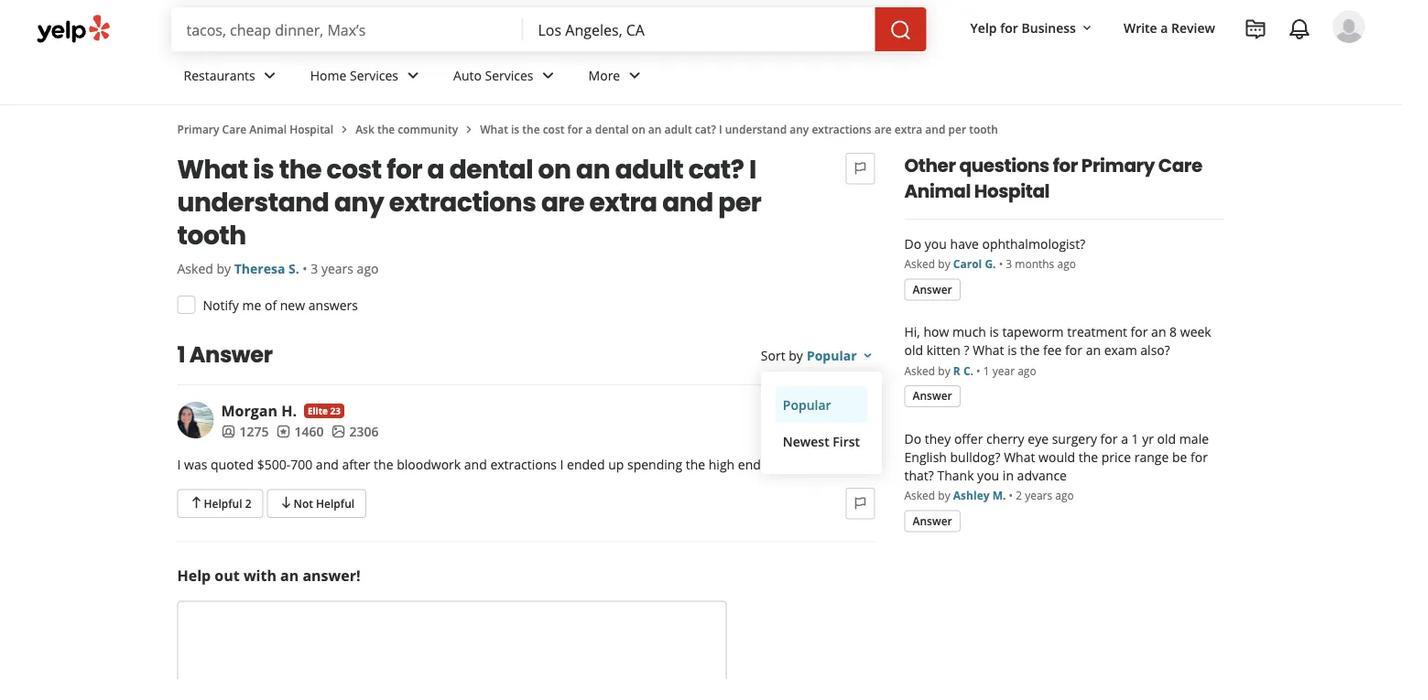 Task type: locate. For each thing, give the bounding box(es) containing it.
services left 24 chevron down v2 image
[[485, 67, 534, 84]]

a up price
[[1122, 430, 1129, 448]]

1 horizontal spatial are
[[875, 121, 892, 137]]

1 vertical spatial extra
[[590, 184, 657, 220]]

is
[[511, 121, 520, 137], [253, 151, 274, 187], [990, 323, 999, 341], [1008, 342, 1017, 359]]

ago right months
[[1058, 257, 1076, 272]]

0 horizontal spatial of
[[265, 296, 277, 314]]

3 up 'newest'
[[807, 401, 815, 418]]

what down auto services link
[[480, 121, 508, 137]]

for up also?
[[1131, 323, 1148, 341]]

answer link down asked by r c.
[[905, 386, 961, 408]]

2 vertical spatial years
[[1025, 488, 1053, 503]]

3 years ago
[[311, 260, 379, 277], [807, 401, 875, 418]]

bob b. image
[[1333, 10, 1366, 43]]

3 for g.
[[1006, 257, 1012, 272]]

answer down asked by ashley m.
[[913, 514, 953, 529]]

none field up home services on the top of page
[[186, 19, 509, 39]]

adult
[[665, 121, 692, 137], [615, 151, 684, 187]]

2 left "16 nothelpful v2" image on the bottom left of the page
[[245, 496, 252, 511]]

2 16 chevron right v2 image from the left
[[462, 122, 477, 137]]

none field find
[[186, 19, 509, 39]]

a down community
[[427, 151, 444, 187]]

None text field
[[177, 601, 727, 680]]

0 vertical spatial popular
[[807, 347, 857, 364]]

and
[[926, 121, 946, 137], [662, 184, 714, 220], [316, 456, 339, 473], [464, 456, 487, 473]]

24 chevron down v2 image
[[259, 65, 281, 86], [402, 65, 424, 86], [624, 65, 646, 86]]

24 chevron down v2 image inside home services link
[[402, 65, 424, 86]]

primary
[[177, 121, 219, 137], [1082, 153, 1155, 179]]

1 horizontal spatial 3
[[807, 401, 815, 418]]

1 horizontal spatial on
[[632, 121, 646, 137]]

old right yr on the bottom right of the page
[[1158, 430, 1177, 448]]

old for kitten
[[905, 342, 924, 359]]

by down thank
[[938, 488, 951, 503]]

old inside "hi, how much is tapeworm treatment for an 8 week old kitten ? what is the fee for an exam also?"
[[905, 342, 924, 359]]

1 year ago
[[984, 363, 1037, 378]]

c.
[[964, 363, 974, 378]]

0 horizontal spatial cost
[[327, 151, 382, 187]]

more link
[[574, 51, 661, 104]]

24 chevron down v2 image inside restaurants link
[[259, 65, 281, 86]]

not helpful button
[[267, 490, 367, 518]]

elite
[[308, 405, 328, 417]]

ago up first
[[853, 401, 875, 418]]

popular up 'newest'
[[783, 396, 832, 414]]

hospital inside other questions for primary care animal hospital
[[975, 179, 1050, 204]]

years up answers
[[321, 260, 354, 277]]

years up newest first
[[818, 401, 850, 418]]

1 horizontal spatial per
[[949, 121, 967, 137]]

2 services from the left
[[485, 67, 534, 84]]

0 vertical spatial on
[[632, 121, 646, 137]]

report answer image
[[853, 497, 868, 511]]

1 vertical spatial answer link
[[905, 386, 961, 408]]

0 vertical spatial tooth
[[969, 121, 999, 137]]

none field up business categories "element"
[[538, 19, 861, 39]]

you up the asked by carol g.
[[925, 235, 947, 252]]

1
[[177, 340, 185, 371], [984, 363, 990, 378], [1132, 430, 1139, 448]]

i
[[719, 121, 723, 137], [749, 151, 757, 187], [177, 456, 181, 473], [560, 456, 564, 473]]

for right yelp
[[1001, 19, 1019, 36]]

3 right s.
[[311, 260, 318, 277]]

range
[[1135, 448, 1169, 466]]

what inside do they offer cherry eye surgery for a 1 yr old male english bulldog? what would the price range be for that? thank you in advance
[[1004, 448, 1036, 466]]

0 horizontal spatial care
[[222, 121, 247, 137]]

2 horizontal spatial 24 chevron down v2 image
[[624, 65, 646, 86]]

1 horizontal spatial cost
[[543, 121, 565, 137]]

3 answer link from the top
[[905, 511, 961, 533]]

be
[[1173, 448, 1188, 466]]

services right home
[[350, 67, 399, 84]]

by for asked by r c.
[[938, 363, 951, 378]]

elite 23 link
[[304, 404, 344, 419]]

answer link down the asked by carol g.
[[905, 279, 961, 301]]

1 vertical spatial care
[[1159, 153, 1203, 179]]

cherry
[[987, 430, 1025, 448]]

a down more at the left of page
[[586, 121, 592, 137]]

you
[[925, 235, 947, 252], [978, 467, 1000, 484]]

2 none field from the left
[[538, 19, 861, 39]]

16 friends v2 image
[[221, 424, 236, 439]]

asked down kitten
[[905, 363, 936, 378]]

$500-
[[257, 456, 291, 473]]

16 chevron right v2 image
[[337, 122, 352, 137], [462, 122, 477, 137]]

primary inside other questions for primary care animal hospital
[[1082, 153, 1155, 179]]

0 vertical spatial cost
[[543, 121, 565, 137]]

ago down "advance" at right bottom
[[1056, 488, 1074, 503]]

sort by
[[761, 347, 803, 364]]

understand
[[725, 121, 787, 137], [177, 184, 329, 220]]

ago
[[1058, 257, 1076, 272], [357, 260, 379, 277], [1018, 363, 1037, 378], [853, 401, 875, 418], [1056, 488, 1074, 503]]

popular for popular dropdown button
[[807, 347, 857, 364]]

do up english
[[905, 430, 922, 448]]

what inside "hi, how much is tapeworm treatment for an 8 week old kitten ? what is the fee for an exam also?"
[[973, 342, 1005, 359]]

helpful inside button
[[316, 496, 355, 511]]

years down "advance" at right bottom
[[1025, 488, 1053, 503]]

1 vertical spatial years
[[818, 401, 850, 418]]

2 helpful from the left
[[316, 496, 355, 511]]

what
[[480, 121, 508, 137], [177, 151, 248, 187], [973, 342, 1005, 359], [1004, 448, 1036, 466]]

2 do from the top
[[905, 430, 922, 448]]

1 vertical spatial animal
[[905, 179, 971, 204]]

restaurants link
[[169, 51, 296, 104]]

2 vertical spatial answer link
[[905, 511, 961, 533]]

answer link down asked by ashley m.
[[905, 511, 961, 533]]

by for asked by ashley m.
[[938, 488, 951, 503]]

notifications image
[[1289, 18, 1311, 40]]

old inside do they offer cherry eye surgery for a 1 yr old male english bulldog? what would the price range be for that? thank you in advance
[[1158, 430, 1177, 448]]

any down business categories "element"
[[790, 121, 809, 137]]

the down tapeworm
[[1021, 342, 1040, 359]]

old down hi,
[[905, 342, 924, 359]]

you inside do they offer cherry eye surgery for a 1 yr old male english bulldog? what would the price range be for that? thank you in advance
[[978, 467, 1000, 484]]

1 for 1 answer
[[177, 340, 185, 371]]

1 horizontal spatial helpful
[[316, 496, 355, 511]]

that.
[[780, 456, 807, 473]]

year
[[993, 363, 1015, 378]]

1 horizontal spatial hospital
[[975, 179, 1050, 204]]

0 vertical spatial you
[[925, 235, 947, 252]]

1 left yr on the bottom right of the page
[[1132, 430, 1139, 448]]

answer link for english
[[905, 511, 961, 533]]

primary care animal hospital
[[177, 121, 334, 137]]

0 horizontal spatial none field
[[186, 19, 509, 39]]

None search field
[[172, 7, 930, 51]]

1 services from the left
[[350, 67, 399, 84]]

0 vertical spatial cat?
[[695, 121, 716, 137]]

the down 24 chevron down v2 image
[[522, 121, 540, 137]]

auto
[[454, 67, 482, 84]]

do up the asked by carol g.
[[905, 235, 922, 252]]

do for do they offer cherry eye surgery for a 1 yr old male english bulldog? what would the price range be for that? thank you in advance
[[905, 430, 922, 448]]

is down auto services link
[[511, 121, 520, 137]]

0 horizontal spatial tooth
[[177, 217, 246, 253]]

the inside do they offer cherry eye surgery for a 1 yr old male english bulldog? what would the price range be for that? thank you in advance
[[1079, 448, 1099, 466]]

none field near
[[538, 19, 861, 39]]

answer for do they offer cherry eye surgery for a 1 yr old male english bulldog? what would the price range be for that? thank you in advance
[[913, 514, 953, 529]]

1 horizontal spatial care
[[1159, 153, 1203, 179]]

0 horizontal spatial 24 chevron down v2 image
[[259, 65, 281, 86]]

understand down business categories "element"
[[725, 121, 787, 137]]

extractions down community
[[389, 184, 536, 220]]

1 16 chevron right v2 image from the left
[[337, 122, 352, 137]]

tooth up asked by theresa s.
[[177, 217, 246, 253]]

0 vertical spatial answer link
[[905, 279, 961, 301]]

1 vertical spatial are
[[541, 184, 584, 220]]

newest
[[783, 433, 830, 450]]

1 vertical spatial 3 years ago
[[807, 401, 875, 418]]

2 horizontal spatial years
[[1025, 488, 1053, 503]]

0 horizontal spatial helpful
[[204, 496, 242, 511]]

offer
[[955, 430, 983, 448]]

1 horizontal spatial extra
[[895, 121, 923, 137]]

popular left 16 chevron down v2 image
[[807, 347, 857, 364]]

asked down that?
[[905, 488, 936, 503]]

hospital up do you have ophthalmologist?
[[975, 179, 1050, 204]]

1 horizontal spatial none field
[[538, 19, 861, 39]]

do they offer cherry eye surgery for a 1 yr old male english bulldog? what would the price range be for that? thank you in advance
[[905, 430, 1209, 484]]

by for asked by carol g.
[[938, 257, 951, 272]]

write a review
[[1124, 19, 1216, 36]]

ago for asked by theresa s.
[[357, 260, 379, 277]]

2
[[1016, 488, 1022, 503], [245, 496, 252, 511]]

not
[[294, 496, 313, 511]]

by for sort by
[[789, 347, 803, 364]]

what right ?
[[973, 342, 1005, 359]]

0 vertical spatial primary
[[177, 121, 219, 137]]

0 horizontal spatial extra
[[590, 184, 657, 220]]

tooth up questions
[[969, 121, 999, 137]]

by right sort
[[789, 347, 803, 364]]

first
[[833, 433, 860, 450]]

any down ask
[[334, 184, 384, 220]]

eye
[[1028, 430, 1049, 448]]

years for asked by ashley m.
[[1025, 488, 1053, 503]]

1 horizontal spatial 16 chevron right v2 image
[[462, 122, 477, 137]]

not helpful
[[294, 496, 355, 511]]

1 horizontal spatial 24 chevron down v2 image
[[402, 65, 424, 86]]

3 years ago up answers
[[311, 260, 379, 277]]

answer for hi, how much is tapeworm treatment for an 8 week old kitten ? what is the fee for an exam also?
[[913, 388, 953, 404]]

3 years ago up first
[[807, 401, 875, 418]]

by left r
[[938, 363, 951, 378]]

asked
[[905, 257, 936, 272], [177, 260, 213, 277], [905, 363, 936, 378], [905, 488, 936, 503]]

hi,
[[905, 323, 921, 341]]

animal down restaurants link on the top left of page
[[249, 121, 287, 137]]

16 chevron right v2 image for primary care animal hospital
[[337, 122, 352, 137]]

1 vertical spatial of
[[764, 456, 777, 473]]

hospital left ask
[[290, 121, 334, 137]]

dental down community
[[450, 151, 533, 187]]

help out with an answer!
[[177, 566, 361, 585]]

0 horizontal spatial 16 chevron right v2 image
[[337, 122, 352, 137]]

ask the community link
[[356, 121, 458, 137]]

1 up photo of morgan h.
[[177, 340, 185, 371]]

23
[[330, 405, 341, 417]]

24 chevron down v2 image right restaurants
[[259, 65, 281, 86]]

0 horizontal spatial services
[[350, 67, 399, 84]]

1 answer
[[177, 340, 273, 371]]

3 right g.
[[1006, 257, 1012, 272]]

ago right year
[[1018, 363, 1037, 378]]

0 vertical spatial extractions
[[812, 121, 872, 137]]

ask
[[356, 121, 375, 137]]

ashley
[[954, 488, 990, 503]]

cost down 24 chevron down v2 image
[[543, 121, 565, 137]]

of right "end"
[[764, 456, 777, 473]]

reviews element
[[276, 422, 324, 441]]

per
[[949, 121, 967, 137], [719, 184, 762, 220]]

extractions up report question icon
[[812, 121, 872, 137]]

auto services link
[[439, 51, 574, 104]]

for right questions
[[1053, 153, 1078, 179]]

3 24 chevron down v2 image from the left
[[624, 65, 646, 86]]

24 chevron down v2 image inside more link
[[624, 65, 646, 86]]

years for asked by theresa s.
[[321, 260, 354, 277]]

the right ask
[[377, 121, 395, 137]]

ago for asked by ashley m.
[[1056, 488, 1074, 503]]

0 horizontal spatial are
[[541, 184, 584, 220]]

a
[[1161, 19, 1169, 36], [586, 121, 592, 137], [427, 151, 444, 187], [1122, 430, 1129, 448]]

24 chevron down v2 image
[[537, 65, 559, 86]]

1 vertical spatial understand
[[177, 184, 329, 220]]

1 left year
[[984, 363, 990, 378]]

2 horizontal spatial 1
[[1132, 430, 1139, 448]]

carol g. link
[[954, 257, 996, 272]]

ago for asked by carol g.
[[1058, 257, 1076, 272]]

8
[[1170, 323, 1177, 341]]

24 chevron down v2 image up ask the community
[[402, 65, 424, 86]]

0 horizontal spatial 3 years ago
[[311, 260, 379, 277]]

animal up have
[[905, 179, 971, 204]]

for inside other questions for primary care animal hospital
[[1053, 153, 1078, 179]]

0 vertical spatial old
[[905, 342, 924, 359]]

0 vertical spatial do
[[905, 235, 922, 252]]

1 vertical spatial on
[[538, 151, 571, 187]]

1 24 chevron down v2 image from the left
[[259, 65, 281, 86]]

2 answer link from the top
[[905, 386, 961, 408]]

kitten
[[927, 342, 961, 359]]

do
[[905, 235, 922, 252], [905, 430, 922, 448]]

1 vertical spatial old
[[1158, 430, 1177, 448]]

what is the cost for a dental on an adult cat? i understand any extractions are extra and per tooth down community
[[177, 151, 762, 253]]

what is the cost for a dental on an adult cat? i understand any extractions are extra and per tooth
[[480, 121, 999, 137], [177, 151, 762, 253]]

1 horizontal spatial of
[[764, 456, 777, 473]]

answer down asked by r c.
[[913, 388, 953, 404]]

0 horizontal spatial animal
[[249, 121, 287, 137]]

0 horizontal spatial old
[[905, 342, 924, 359]]

2 24 chevron down v2 image from the left
[[402, 65, 424, 86]]

16 review v2 image
[[276, 424, 291, 439]]

after
[[342, 456, 371, 473]]

the left high
[[686, 456, 706, 473]]

16 chevron right v2 image right community
[[462, 122, 477, 137]]

1 vertical spatial you
[[978, 467, 1000, 484]]

ask the community
[[356, 121, 458, 137]]

16 chevron right v2 image for ask the community
[[462, 122, 477, 137]]

what up in
[[1004, 448, 1036, 466]]

answer down the asked by carol g.
[[913, 282, 953, 297]]

1 horizontal spatial 2
[[1016, 488, 1022, 503]]

Near text field
[[538, 19, 861, 39]]

the down primary care animal hospital
[[279, 151, 322, 187]]

1 horizontal spatial old
[[1158, 430, 1177, 448]]

1 vertical spatial extractions
[[389, 184, 536, 220]]

old
[[905, 342, 924, 359], [1158, 430, 1177, 448]]

you left in
[[978, 467, 1000, 484]]

yelp for business button
[[963, 11, 1102, 44]]

cost
[[543, 121, 565, 137], [327, 151, 382, 187]]

bulldog?
[[951, 448, 1001, 466]]

0 horizontal spatial any
[[334, 184, 384, 220]]

by
[[938, 257, 951, 272], [217, 260, 231, 277], [789, 347, 803, 364], [938, 363, 951, 378], [938, 488, 951, 503]]

that?
[[905, 467, 934, 484]]

a right write
[[1161, 19, 1169, 36]]

tooth
[[969, 121, 999, 137], [177, 217, 246, 253]]

what is the cost for a dental on an adult cat? i understand any extractions are extra and per tooth down business categories "element"
[[480, 121, 999, 137]]

0 vertical spatial years
[[321, 260, 354, 277]]

animal
[[249, 121, 287, 137], [905, 179, 971, 204]]

0 horizontal spatial 2
[[245, 496, 252, 511]]

asked by ashley m.
[[905, 488, 1006, 503]]

ago up answers
[[357, 260, 379, 277]]

by left carol
[[938, 257, 951, 272]]

extractions left "ended"
[[491, 456, 557, 473]]

1 answer link from the top
[[905, 279, 961, 301]]

0 vertical spatial hospital
[[290, 121, 334, 137]]

16 chevron right v2 image left ask
[[337, 122, 352, 137]]

asked left carol
[[905, 257, 936, 272]]

the down surgery
[[1079, 448, 1099, 466]]

1 horizontal spatial tooth
[[969, 121, 999, 137]]

24 chevron down v2 image right more at the left of page
[[624, 65, 646, 86]]

for down more link
[[568, 121, 583, 137]]

helpful down quoted
[[204, 496, 242, 511]]

1 horizontal spatial 1
[[984, 363, 990, 378]]

user actions element
[[956, 8, 1392, 121]]

2 right m. on the right bottom of page
[[1016, 488, 1022, 503]]

1 do from the top
[[905, 235, 922, 252]]

for right the fee
[[1066, 342, 1083, 359]]

asked for asked by theresa s.
[[177, 260, 213, 277]]

1 horizontal spatial animal
[[905, 179, 971, 204]]

asked up notify
[[177, 260, 213, 277]]

1 vertical spatial per
[[719, 184, 762, 220]]

the
[[377, 121, 395, 137], [522, 121, 540, 137], [279, 151, 322, 187], [1021, 342, 1040, 359], [1079, 448, 1099, 466], [374, 456, 394, 473], [686, 456, 706, 473]]

ago for asked by r c.
[[1018, 363, 1037, 378]]

is right much
[[990, 323, 999, 341]]

asked for asked by carol g.
[[905, 257, 936, 272]]

1 horizontal spatial services
[[485, 67, 534, 84]]

yelp for business
[[971, 19, 1076, 36]]

by left theresa
[[217, 260, 231, 277]]

do inside do they offer cherry eye surgery for a 1 yr old male english bulldog? what would the price range be for that? thank you in advance
[[905, 430, 922, 448]]

1 vertical spatial do
[[905, 430, 922, 448]]

0 horizontal spatial 3
[[311, 260, 318, 277]]

understand up theresa
[[177, 184, 329, 220]]

for down ask the community
[[387, 151, 422, 187]]

0 horizontal spatial 1
[[177, 340, 185, 371]]

popular button
[[807, 347, 875, 364]]

2 horizontal spatial 3
[[1006, 257, 1012, 272]]

do for do you have ophthalmologist?
[[905, 235, 922, 252]]

1 horizontal spatial 3 years ago
[[807, 401, 875, 418]]

1 horizontal spatial primary
[[1082, 153, 1155, 179]]

1 vertical spatial any
[[334, 184, 384, 220]]

dental down more link
[[595, 121, 629, 137]]

also?
[[1141, 342, 1171, 359]]

0 vertical spatial 3 years ago
[[311, 260, 379, 277]]

3
[[1006, 257, 1012, 272], [311, 260, 318, 277], [807, 401, 815, 418]]

would
[[1039, 448, 1076, 466]]

cost down ask
[[327, 151, 382, 187]]

1 none field from the left
[[186, 19, 509, 39]]

h.
[[281, 401, 297, 421]]

1 vertical spatial primary
[[1082, 153, 1155, 179]]

3 for s.
[[311, 260, 318, 277]]

helpful right not
[[316, 496, 355, 511]]

of right me
[[265, 296, 277, 314]]

None field
[[186, 19, 509, 39], [538, 19, 861, 39]]



Task type: vqa. For each thing, say whether or not it's contained in the screenshot.
top the saw
no



Task type: describe. For each thing, give the bounding box(es) containing it.
business categories element
[[169, 51, 1366, 104]]

answer for do you have ophthalmologist?
[[913, 282, 953, 297]]

1 for 1 year ago
[[984, 363, 990, 378]]

Find text field
[[186, 19, 509, 39]]

sort
[[761, 347, 786, 364]]

help
[[177, 566, 211, 585]]

what down primary care animal hospital
[[177, 151, 248, 187]]

0 vertical spatial what is the cost for a dental on an adult cat? i understand any extractions are extra and per tooth
[[480, 121, 999, 137]]

male
[[1180, 430, 1209, 448]]

16 nothelpful v2 image
[[279, 496, 294, 511]]

asked for asked by r c.
[[905, 363, 936, 378]]

0 vertical spatial care
[[222, 121, 247, 137]]

bloodwork
[[397, 456, 461, 473]]

answer down notify
[[189, 340, 273, 371]]

answer link for ?
[[905, 386, 961, 408]]

hi, how much is tapeworm treatment for an 8 week old kitten ? what is the fee for an exam also?
[[905, 323, 1212, 359]]

report question image
[[853, 161, 868, 176]]

thank
[[938, 467, 974, 484]]

ophthalmologist?
[[983, 235, 1086, 252]]

search image
[[890, 19, 912, 41]]

asked by carol g.
[[905, 257, 996, 272]]

1 horizontal spatial dental
[[595, 121, 629, 137]]

restaurants
[[184, 67, 255, 84]]

1275
[[240, 423, 269, 440]]

services for auto services
[[485, 67, 534, 84]]

ended
[[567, 456, 605, 473]]

other questions for primary care animal hospital
[[905, 153, 1203, 204]]

700
[[291, 456, 313, 473]]

1 horizontal spatial years
[[818, 401, 850, 418]]

they
[[925, 430, 951, 448]]

0 vertical spatial are
[[875, 121, 892, 137]]

r
[[954, 363, 961, 378]]

newest first link
[[776, 423, 868, 460]]

how
[[924, 323, 949, 341]]

fee
[[1044, 342, 1062, 359]]

photo of morgan h. image
[[177, 402, 214, 439]]

r c. link
[[954, 363, 974, 378]]

theresa s. link
[[234, 260, 299, 277]]

morgan h. link
[[221, 401, 297, 421]]

months
[[1015, 257, 1055, 272]]

review
[[1172, 19, 1216, 36]]

out
[[215, 566, 240, 585]]

notify me of new answers
[[203, 296, 358, 314]]

2 vertical spatial extractions
[[491, 456, 557, 473]]

is up "1 year ago"
[[1008, 342, 1017, 359]]

home services
[[310, 67, 399, 84]]

16 chevron down v2 image
[[1080, 21, 1095, 35]]

do you have ophthalmologist?
[[905, 235, 1086, 252]]

3 months ago
[[1006, 257, 1076, 272]]

in
[[1003, 467, 1014, 484]]

ashley m. link
[[954, 488, 1006, 503]]

services for home services
[[350, 67, 399, 84]]

quoted
[[211, 456, 254, 473]]

write
[[1124, 19, 1158, 36]]

notify
[[203, 296, 239, 314]]

2306
[[349, 423, 379, 440]]

business
[[1022, 19, 1076, 36]]

home services link
[[296, 51, 439, 104]]

16 photos v2 image
[[331, 424, 346, 439]]

0 horizontal spatial on
[[538, 151, 571, 187]]

more
[[589, 67, 620, 84]]

16 helpful v2 image
[[189, 496, 204, 511]]

for inside button
[[1001, 19, 1019, 36]]

tapeworm
[[1003, 323, 1064, 341]]

carol
[[954, 257, 982, 272]]

high
[[709, 456, 735, 473]]

friends element
[[221, 422, 269, 441]]

g.
[[985, 257, 996, 272]]

popular link
[[776, 387, 868, 423]]

1 vertical spatial adult
[[615, 151, 684, 187]]

with
[[244, 566, 277, 585]]

1 vertical spatial dental
[[450, 151, 533, 187]]

24 chevron down v2 image for more
[[624, 65, 646, 86]]

answers
[[309, 296, 358, 314]]

write a review link
[[1117, 11, 1223, 44]]

for up price
[[1101, 430, 1118, 448]]

0 vertical spatial of
[[265, 296, 277, 314]]

price
[[1102, 448, 1132, 466]]

s.
[[289, 260, 299, 277]]

0 horizontal spatial primary
[[177, 121, 219, 137]]

1 inside do they offer cherry eye surgery for a 1 yr old male english bulldog? what would the price range be for that? thank you in advance
[[1132, 430, 1139, 448]]

1 vertical spatial what is the cost for a dental on an adult cat? i understand any extractions are extra and per tooth
[[177, 151, 762, 253]]

spending
[[628, 456, 683, 473]]

1 vertical spatial cat?
[[689, 151, 744, 187]]

advance
[[1018, 467, 1067, 484]]

0 horizontal spatial hospital
[[290, 121, 334, 137]]

photos element
[[331, 422, 379, 441]]

0 vertical spatial animal
[[249, 121, 287, 137]]

week
[[1181, 323, 1212, 341]]

surgery
[[1052, 430, 1098, 448]]

asked for asked by ashley m.
[[905, 488, 936, 503]]

a inside the "write a review" link
[[1161, 19, 1169, 36]]

a inside do they offer cherry eye surgery for a 1 yr old male english bulldog? what would the price range be for that? thank you in advance
[[1122, 430, 1129, 448]]

end
[[738, 456, 761, 473]]

for down male
[[1191, 448, 1208, 466]]

treatment
[[1068, 323, 1128, 341]]

?
[[964, 342, 970, 359]]

0 vertical spatial per
[[949, 121, 967, 137]]

auto services
[[454, 67, 534, 84]]

answer!
[[303, 566, 361, 585]]

community
[[398, 121, 458, 137]]

asked by r c.
[[905, 363, 974, 378]]

0 horizontal spatial per
[[719, 184, 762, 220]]

0 vertical spatial adult
[[665, 121, 692, 137]]

0 horizontal spatial you
[[925, 235, 947, 252]]

i was quoted $500-700 and after the bloodwork and extractions i ended up spending the high end of that.
[[177, 456, 807, 473]]

0 vertical spatial any
[[790, 121, 809, 137]]

0 horizontal spatial understand
[[177, 184, 329, 220]]

projects image
[[1245, 18, 1267, 40]]

the right after
[[374, 456, 394, 473]]

16 chevron down v2 image
[[861, 348, 875, 363]]

2 years ago
[[1016, 488, 1074, 503]]

by for asked by theresa s.
[[217, 260, 231, 277]]

exam
[[1105, 342, 1138, 359]]

old for male
[[1158, 430, 1177, 448]]

1 vertical spatial cost
[[327, 151, 382, 187]]

up
[[608, 456, 624, 473]]

1 helpful from the left
[[204, 496, 242, 511]]

1 horizontal spatial understand
[[725, 121, 787, 137]]

24 chevron down v2 image for restaurants
[[259, 65, 281, 86]]

care inside other questions for primary care animal hospital
[[1159, 153, 1203, 179]]

popular for the popular link at right
[[783, 396, 832, 414]]

24 chevron down v2 image for home services
[[402, 65, 424, 86]]

english
[[905, 448, 947, 466]]

other
[[905, 153, 956, 179]]

asked by theresa s.
[[177, 260, 299, 277]]

1 vertical spatial tooth
[[177, 217, 246, 253]]

is down primary care animal hospital
[[253, 151, 274, 187]]

yelp
[[971, 19, 997, 36]]

0 vertical spatial extra
[[895, 121, 923, 137]]

animal inside other questions for primary care animal hospital
[[905, 179, 971, 204]]

me
[[242, 296, 261, 314]]

the inside "hi, how much is tapeworm treatment for an 8 week old kitten ? what is the fee for an exam also?"
[[1021, 342, 1040, 359]]



